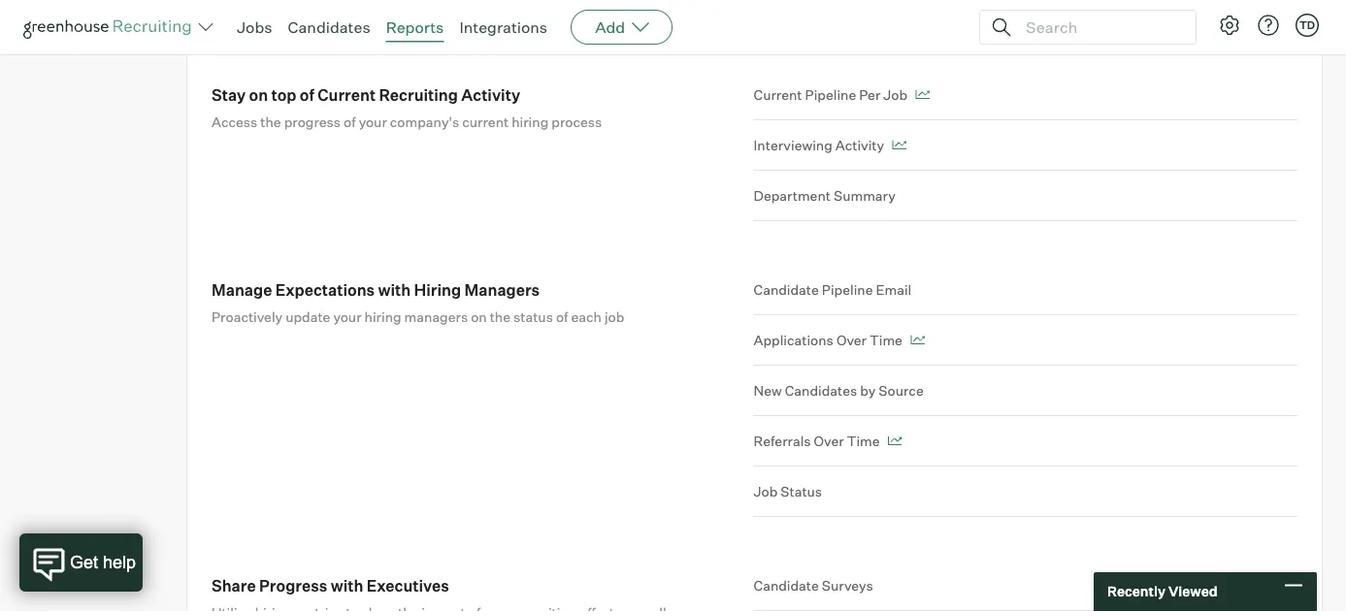 Task type: describe. For each thing, give the bounding box(es) containing it.
1 horizontal spatial candidates
[[785, 382, 857, 399]]

reports link
[[386, 17, 444, 37]]

icon chart image for applications over time
[[911, 336, 925, 345]]

managers
[[404, 308, 468, 325]]

update
[[286, 308, 330, 325]]

new candidates by source link
[[754, 366, 1298, 417]]

jobs link
[[237, 17, 272, 37]]

new candidates by source
[[754, 382, 924, 399]]

over for referrals
[[814, 433, 844, 450]]

manage expectations with hiring managers proactively update your hiring managers on the status of each job
[[212, 280, 625, 325]]

candidate pipeline email
[[754, 281, 912, 298]]

by
[[860, 382, 876, 399]]

per
[[859, 86, 881, 103]]

share progress with executives
[[212, 576, 449, 596]]

process
[[552, 113, 602, 130]]

job status link
[[754, 467, 1298, 518]]

candidate surveys link
[[754, 576, 1298, 612]]

1 vertical spatial activity
[[836, 137, 885, 154]]

reports
[[386, 17, 444, 37]]

top
[[271, 85, 297, 105]]

status
[[514, 308, 553, 325]]

applications
[[754, 332, 834, 349]]

on inside stay on top of current recruiting activity access the progress of your company's current hiring process
[[249, 85, 268, 105]]

integrations
[[460, 17, 548, 37]]

company's
[[390, 113, 459, 130]]

applications over time
[[754, 332, 903, 349]]

the inside stay on top of current recruiting activity access the progress of your company's current hiring process
[[261, 113, 281, 130]]

recently viewed
[[1108, 584, 1218, 600]]

time for referrals over time
[[847, 433, 880, 450]]

icon chart image for interviewing activity
[[892, 140, 907, 150]]

1 horizontal spatial job
[[884, 86, 908, 103]]

viewed
[[1169, 584, 1218, 600]]

recruiting
[[379, 85, 458, 105]]

progress
[[284, 113, 341, 130]]

td button
[[1296, 14, 1319, 37]]

time for applications over time
[[870, 332, 903, 349]]

summary
[[834, 187, 896, 204]]

share
[[212, 576, 256, 596]]

proactively
[[212, 308, 283, 325]]

greenhouse recruiting image
[[23, 16, 198, 39]]

candidates link
[[288, 17, 371, 37]]

current pipeline per job
[[754, 86, 908, 103]]

job status
[[754, 483, 822, 500]]

0 horizontal spatial job
[[754, 483, 778, 500]]



Task type: vqa. For each thing, say whether or not it's contained in the screenshot.
the top Angeles)
no



Task type: locate. For each thing, give the bounding box(es) containing it.
your inside stay on top of current recruiting activity access the progress of your company's current hiring process
[[359, 113, 387, 130]]

candidate left the surveys
[[754, 577, 819, 594]]

the
[[261, 113, 281, 130], [490, 308, 511, 325]]

on inside manage expectations with hiring managers proactively update your hiring managers on the status of each job
[[471, 308, 487, 325]]

with for executives
[[331, 576, 364, 596]]

0 horizontal spatial the
[[261, 113, 281, 130]]

1 vertical spatial pipeline
[[822, 281, 873, 298]]

0 vertical spatial activity
[[461, 85, 520, 105]]

current up progress
[[318, 85, 376, 105]]

the down the managers
[[490, 308, 511, 325]]

referrals
[[754, 433, 811, 450]]

icon chart image for current pipeline per job
[[916, 90, 930, 100]]

0 vertical spatial time
[[870, 332, 903, 349]]

of inside manage expectations with hiring managers proactively update your hiring managers on the status of each job
[[556, 308, 568, 325]]

current
[[318, 85, 376, 105], [754, 86, 802, 103]]

0 vertical spatial the
[[261, 113, 281, 130]]

stay on top of current recruiting activity access the progress of your company's current hiring process
[[212, 85, 602, 130]]

time
[[870, 332, 903, 349], [847, 433, 880, 450]]

0 horizontal spatial current
[[318, 85, 376, 105]]

td button
[[1292, 10, 1323, 41]]

the down top
[[261, 113, 281, 130]]

your left company's
[[359, 113, 387, 130]]

hiring left managers
[[365, 308, 402, 325]]

activity inside stay on top of current recruiting activity access the progress of your company's current hiring process
[[461, 85, 520, 105]]

candidate for candidate pipeline email
[[754, 281, 819, 298]]

time down "email"
[[870, 332, 903, 349]]

time down by
[[847, 433, 880, 450]]

progress
[[259, 576, 327, 596]]

candidates right jobs link
[[288, 17, 371, 37]]

0 horizontal spatial on
[[249, 85, 268, 105]]

0 vertical spatial candidates
[[288, 17, 371, 37]]

with for hiring
[[378, 280, 411, 300]]

1 candidate from the top
[[754, 281, 819, 298]]

1 vertical spatial of
[[344, 113, 356, 130]]

candidate up applications
[[754, 281, 819, 298]]

candidates left by
[[785, 382, 857, 399]]

your inside manage expectations with hiring managers proactively update your hiring managers on the status of each job
[[333, 308, 362, 325]]

0 vertical spatial hiring
[[512, 113, 549, 130]]

0 horizontal spatial with
[[331, 576, 364, 596]]

1 horizontal spatial on
[[471, 308, 487, 325]]

0 vertical spatial with
[[378, 280, 411, 300]]

0 horizontal spatial candidates
[[288, 17, 371, 37]]

0 horizontal spatial of
[[300, 85, 314, 105]]

1 vertical spatial time
[[847, 433, 880, 450]]

over right referrals
[[814, 433, 844, 450]]

icon chart image right the per
[[916, 90, 930, 100]]

over
[[837, 332, 867, 349], [814, 433, 844, 450]]

with
[[378, 280, 411, 300], [331, 576, 364, 596]]

candidate pipeline email link
[[754, 280, 1298, 316]]

job left status
[[754, 483, 778, 500]]

activity
[[461, 85, 520, 105], [836, 137, 885, 154]]

icon chart image down source
[[888, 437, 902, 446]]

0 horizontal spatial activity
[[461, 85, 520, 105]]

0 vertical spatial on
[[249, 85, 268, 105]]

add button
[[571, 10, 673, 45]]

candidate inside candidate surveys link
[[754, 577, 819, 594]]

1 vertical spatial on
[[471, 308, 487, 325]]

surveys
[[822, 577, 874, 594]]

0 vertical spatial of
[[300, 85, 314, 105]]

0 vertical spatial over
[[837, 332, 867, 349]]

over for applications
[[837, 332, 867, 349]]

your down expectations
[[333, 308, 362, 325]]

1 vertical spatial candidates
[[785, 382, 857, 399]]

jobs
[[237, 17, 272, 37]]

1 vertical spatial your
[[333, 308, 362, 325]]

referrals over time
[[754, 433, 880, 450]]

pipeline
[[805, 86, 857, 103], [822, 281, 873, 298]]

icon chart image up summary
[[892, 140, 907, 150]]

td
[[1300, 18, 1316, 32]]

current inside stay on top of current recruiting activity access the progress of your company's current hiring process
[[318, 85, 376, 105]]

pipeline left "email"
[[822, 281, 873, 298]]

1 vertical spatial with
[[331, 576, 364, 596]]

over up new candidates by source
[[837, 332, 867, 349]]

hiring
[[414, 280, 461, 300]]

with right progress at the bottom of the page
[[331, 576, 364, 596]]

on down the managers
[[471, 308, 487, 325]]

department summary
[[754, 187, 896, 204]]

icon chart image for referrals over time
[[888, 437, 902, 446]]

0 vertical spatial job
[[884, 86, 908, 103]]

hiring right current
[[512, 113, 549, 130]]

2 candidate from the top
[[754, 577, 819, 594]]

1 horizontal spatial the
[[490, 308, 511, 325]]

access
[[212, 113, 258, 130]]

on
[[249, 85, 268, 105], [471, 308, 487, 325]]

current up interviewing
[[754, 86, 802, 103]]

0 vertical spatial candidate
[[754, 281, 819, 298]]

department summary link
[[754, 171, 1298, 222]]

pipeline for stay on top of current recruiting activity
[[805, 86, 857, 103]]

hiring
[[512, 113, 549, 130], [365, 308, 402, 325]]

managers
[[465, 280, 540, 300]]

add
[[595, 17, 625, 37]]

manage
[[212, 280, 272, 300]]

1 horizontal spatial with
[[378, 280, 411, 300]]

0 vertical spatial your
[[359, 113, 387, 130]]

your
[[359, 113, 387, 130], [333, 308, 362, 325]]

icon chart image
[[916, 90, 930, 100], [892, 140, 907, 150], [911, 336, 925, 345], [888, 437, 902, 446]]

with left hiring
[[378, 280, 411, 300]]

1 vertical spatial over
[[814, 433, 844, 450]]

expectations
[[275, 280, 375, 300]]

0 horizontal spatial hiring
[[365, 308, 402, 325]]

with inside manage expectations with hiring managers proactively update your hiring managers on the status of each job
[[378, 280, 411, 300]]

job
[[884, 86, 908, 103], [754, 483, 778, 500]]

job right the per
[[884, 86, 908, 103]]

integrations link
[[460, 17, 548, 37]]

1 vertical spatial candidate
[[754, 577, 819, 594]]

0 vertical spatial pipeline
[[805, 86, 857, 103]]

source
[[879, 382, 924, 399]]

job
[[605, 308, 625, 325]]

of right top
[[300, 85, 314, 105]]

candidates
[[288, 17, 371, 37], [785, 382, 857, 399]]

of right progress
[[344, 113, 356, 130]]

1 vertical spatial the
[[490, 308, 511, 325]]

hiring inside manage expectations with hiring managers proactively update your hiring managers on the status of each job
[[365, 308, 402, 325]]

configure image
[[1218, 14, 1242, 37]]

1 horizontal spatial activity
[[836, 137, 885, 154]]

email
[[876, 281, 912, 298]]

icon chart image up source
[[911, 336, 925, 345]]

on left top
[[249, 85, 268, 105]]

executives
[[367, 576, 449, 596]]

1 vertical spatial job
[[754, 483, 778, 500]]

of left each
[[556, 308, 568, 325]]

activity up summary
[[836, 137, 885, 154]]

interviewing activity
[[754, 137, 885, 154]]

hiring inside stay on top of current recruiting activity access the progress of your company's current hiring process
[[512, 113, 549, 130]]

candidate for candidate surveys
[[754, 577, 819, 594]]

1 horizontal spatial hiring
[[512, 113, 549, 130]]

of
[[300, 85, 314, 105], [344, 113, 356, 130], [556, 308, 568, 325]]

1 vertical spatial hiring
[[365, 308, 402, 325]]

2 vertical spatial of
[[556, 308, 568, 325]]

each
[[571, 308, 602, 325]]

activity up current
[[461, 85, 520, 105]]

the inside manage expectations with hiring managers proactively update your hiring managers on the status of each job
[[490, 308, 511, 325]]

candidate surveys
[[754, 577, 874, 594]]

interviewing
[[754, 137, 833, 154]]

pipeline left the per
[[805, 86, 857, 103]]

1 horizontal spatial current
[[754, 86, 802, 103]]

2 horizontal spatial of
[[556, 308, 568, 325]]

1 horizontal spatial of
[[344, 113, 356, 130]]

candidate
[[754, 281, 819, 298], [754, 577, 819, 594]]

department
[[754, 187, 831, 204]]

Search text field
[[1021, 13, 1179, 41]]

status
[[781, 483, 822, 500]]

current
[[462, 113, 509, 130]]

stay
[[212, 85, 246, 105]]

new
[[754, 382, 782, 399]]

recently
[[1108, 584, 1166, 600]]

pipeline for manage expectations with hiring managers
[[822, 281, 873, 298]]



